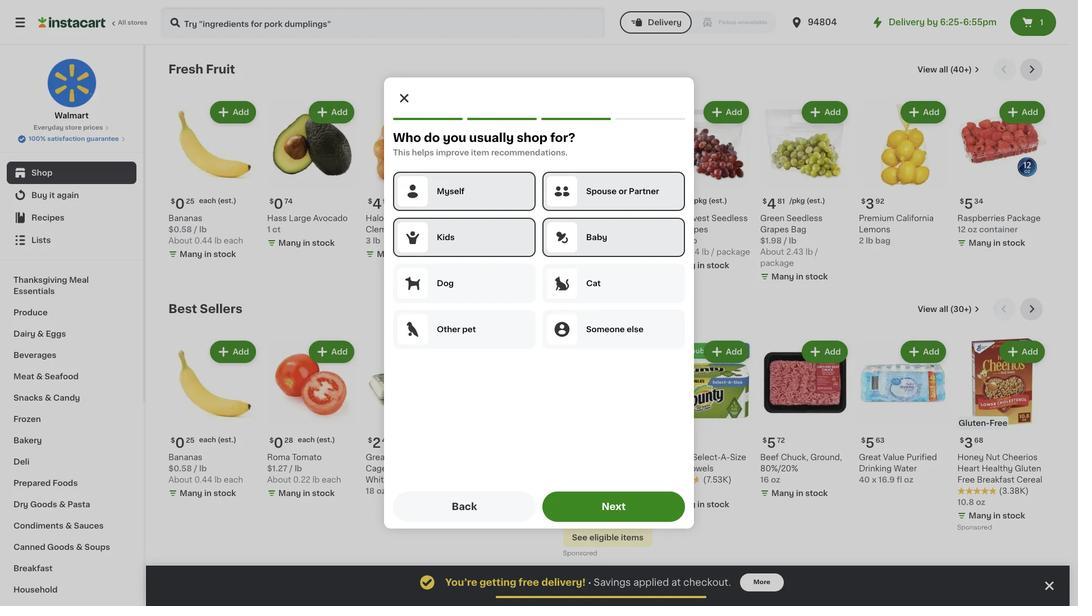 Task type: describe. For each thing, give the bounding box(es) containing it.
cheerios
[[1002, 454, 1038, 462]]

shop
[[31, 169, 52, 177]]

hass large avocado 1 ct
[[267, 214, 348, 233]]

bananas for 4
[[169, 214, 202, 222]]

instacart logo image
[[38, 16, 106, 29]]

dry goods & pasta
[[13, 501, 90, 509]]

thanksgiving meal essentials link
[[7, 270, 136, 302]]

2 strawberries 16 oz container
[[465, 198, 527, 233]]

more
[[754, 580, 771, 586]]

8
[[563, 501, 569, 509]]

canned goods & soups link
[[7, 537, 136, 558]]

$ for $ 4 81
[[763, 198, 767, 205]]

add your shopping preferences element
[[384, 78, 694, 529]]

28
[[285, 438, 293, 444]]

many in stock button
[[465, 339, 554, 502]]

100% satisfaction guarantee
[[29, 136, 119, 142]]

4 for $ 4 97
[[373, 198, 382, 210]]

16.9
[[879, 476, 895, 484]]

5 for $ 5 34
[[965, 198, 973, 210]]

42 inside lime 42 1 each
[[584, 214, 595, 222]]

deli link
[[7, 452, 136, 473]]

roma
[[267, 454, 290, 462]]

oz right 1.48
[[595, 501, 605, 509]]

& for dairy
[[37, 330, 44, 338]]

/pkg (est.) for 23
[[692, 198, 727, 204]]

many down lime 42 1 each
[[574, 239, 597, 247]]

beverages
[[13, 352, 56, 359]]

6:55pm
[[964, 18, 997, 26]]

/ down $ 0 25 each (est.)
[[194, 226, 197, 233]]

$ for $ 5 63
[[861, 438, 866, 444]]

other pet
[[437, 326, 476, 334]]

else
[[627, 326, 644, 334]]

guarantee
[[86, 136, 119, 142]]

many down 10.8 oz
[[969, 512, 992, 520]]

16 inside 2 strawberries 16 oz container
[[465, 226, 473, 233]]

/ right 2.4
[[711, 248, 715, 256]]

100% satisfaction guarantee button
[[17, 133, 126, 144]]

oz inside 2 strawberries 16 oz container
[[475, 226, 485, 233]]

view all (40+) button
[[913, 58, 985, 81]]

dairy
[[13, 330, 35, 338]]

0.44 for 2
[[194, 476, 213, 484]]

42 inside $ 2 42
[[382, 438, 391, 444]]

grade
[[413, 454, 438, 462]]

$ 5 63
[[861, 437, 885, 450]]

2 vertical spatial 2
[[373, 437, 381, 450]]

lime
[[563, 214, 582, 222]]

bananas $0.58 / lb about 0.44 lb each for 2
[[169, 454, 243, 484]]

savings
[[594, 579, 631, 588]]

(3.38k)
[[999, 488, 1029, 496]]

$4.81 per package (estimated) element
[[761, 193, 850, 213]]

$ for $ 5 34
[[960, 198, 965, 205]]

97
[[383, 198, 391, 205]]

buy it again
[[31, 192, 79, 199]]

california for halos california clementines 3 lb
[[390, 214, 428, 222]]

large inside great value grade aa cage free large white eggs 18 oz
[[408, 465, 431, 473]]

package inside sun harvest seedless red grapes $2.18 / lb about 2.4 lb / package
[[717, 248, 750, 256]]

condiments
[[13, 522, 63, 530]]

$ 3 92
[[861, 198, 885, 210]]

again
[[57, 192, 79, 199]]

/ right 2.43
[[815, 248, 818, 256]]

healthy
[[982, 465, 1013, 473]]

beverages link
[[7, 345, 136, 366]]

all stores link
[[38, 7, 148, 38]]

honey
[[958, 454, 984, 462]]

ct inside hass large avocado 1 ct
[[272, 226, 281, 233]]

lime 42 1 each
[[563, 214, 595, 233]]

/pkg for 4
[[790, 198, 805, 204]]

& for condiments
[[65, 522, 72, 530]]

see eligible items button
[[563, 529, 653, 548]]

ground,
[[811, 454, 842, 462]]

meal
[[69, 276, 89, 284]]

(est.) inside $ 0 25 each (est.)
[[218, 198, 236, 204]]

frozen link
[[7, 409, 136, 430]]

many down clementines
[[377, 250, 400, 258]]

recipes link
[[7, 207, 136, 229]]

eggs inside great value grade aa cage free large white eggs 18 oz
[[391, 476, 411, 484]]

delivery button
[[620, 11, 692, 34]]

$ for $ 0 28
[[269, 438, 274, 444]]

94804
[[808, 18, 837, 26]]

beef
[[761, 454, 779, 462]]

towels
[[687, 465, 714, 473]]

spouse or partner
[[586, 188, 659, 195]]

many down 12 ct
[[673, 501, 696, 509]]

lb inside halos california clementines 3 lb
[[373, 237, 381, 245]]

1.48
[[577, 501, 593, 509]]

see
[[572, 534, 588, 542]]

12 ct
[[662, 488, 680, 496]]

3 for $ 3 92
[[866, 198, 875, 210]]

81
[[778, 198, 785, 205]]

x inside great value purified drinking water 40 x 16.9 fl oz
[[872, 476, 877, 484]]

each (est.) for $ 0 25
[[199, 437, 236, 444]]

grapes inside green seedless grapes bag $1.98 / lb about 2.43 lb / package
[[761, 226, 789, 233]]

1 horizontal spatial sponsored badge image
[[563, 551, 597, 557]]

(est.) for $ 0 28
[[317, 437, 335, 444]]

view all (30+) button
[[914, 298, 985, 321]]

who
[[393, 132, 421, 144]]

$2.18
[[662, 237, 683, 245]]

16 inside beef chuck, ground, 80%/20% 16 oz
[[761, 476, 769, 484]]

$ 0 33
[[565, 198, 589, 210]]

12 inside raspberries package 12 oz container
[[958, 226, 966, 233]]

bag
[[876, 237, 891, 245]]

74
[[285, 198, 293, 205]]

purified
[[907, 454, 937, 462]]

18
[[366, 488, 375, 496]]

goods for canned
[[47, 544, 74, 552]]

$5.23 per package (estimated) element
[[662, 193, 752, 213]]

gluten-
[[959, 420, 990, 428]]

3 for $ 3 68
[[965, 437, 973, 450]]

honey nut cheerios heart healthy gluten free breakfast cereal
[[958, 454, 1043, 484]]

0.22
[[293, 476, 311, 484]]

green seedless grapes bag $1.98 / lb about 2.43 lb / package
[[761, 214, 823, 267]]

canned
[[13, 544, 45, 552]]

nut
[[986, 454, 1001, 462]]

many inside button
[[476, 490, 498, 498]]

getting
[[480, 579, 517, 588]]

$ for $ 5 72
[[763, 438, 767, 444]]

oz inside raspberries package 12 oz container
[[968, 226, 978, 233]]

/ right the $1.98
[[784, 237, 787, 245]]

value for 2
[[390, 454, 411, 462]]

$ 0 25 each (est.)
[[171, 198, 236, 210]]

large inside hass large avocado 1 ct
[[289, 214, 311, 222]]

great for 2
[[366, 454, 388, 462]]

cereal
[[1017, 476, 1043, 484]]

0 vertical spatial free
[[990, 420, 1008, 428]]

fl
[[897, 476, 902, 484]]

1 item carousel region from the top
[[169, 58, 1048, 289]]

$ 0 25
[[171, 437, 195, 450]]

kids
[[437, 234, 455, 242]]

(105)
[[605, 490, 625, 498]]

walmart logo image
[[47, 58, 96, 108]]

2 item carousel region from the top
[[169, 298, 1048, 565]]

0 for $ 0 74
[[274, 198, 283, 210]]

california for premium california lemons 2 lb bag
[[896, 214, 934, 222]]

canned goods & soups
[[13, 544, 110, 552]]

view for 3
[[918, 305, 937, 313]]

bananas $0.58 / lb about 0.44 lb each for 4
[[169, 214, 243, 245]]

$ for $ 0 25
[[171, 438, 175, 444]]

halos california clementines 3 lb
[[366, 214, 428, 245]]

bananas for 2
[[169, 454, 202, 462]]

dairy & eggs
[[13, 330, 66, 338]]

(est.) inside $5.23 per package (estimated) element
[[709, 198, 727, 204]]

satisfaction
[[47, 136, 85, 142]]

harvest
[[679, 214, 710, 222]]

about inside green seedless grapes bag $1.98 / lb about 2.43 lb / package
[[761, 248, 785, 256]]

raspberries
[[958, 214, 1005, 222]]



Task type: vqa. For each thing, say whether or not it's contained in the screenshot.
"Walmart" Image
no



Task type: locate. For each thing, give the bounding box(es) containing it.
100%
[[29, 136, 46, 142]]

0 vertical spatial all
[[939, 66, 949, 74]]

1 vertical spatial bananas
[[169, 454, 202, 462]]

0 horizontal spatial 1
[[267, 226, 271, 233]]

lemons
[[859, 226, 891, 233]]

0 horizontal spatial 12
[[662, 488, 670, 496]]

1 vertical spatial bananas $0.58 / lb about 0.44 lb each
[[169, 454, 243, 484]]

2 /pkg from the left
[[692, 198, 707, 204]]

0 horizontal spatial 3
[[366, 237, 371, 245]]

& left soups at the left bottom of the page
[[76, 544, 83, 552]]

california up clementines
[[390, 214, 428, 222]]

or
[[619, 188, 627, 195]]

produce link
[[7, 302, 136, 324]]

2 horizontal spatial 3
[[965, 437, 973, 450]]

25 for $ 0 25
[[186, 438, 195, 444]]

item carousel region
[[169, 58, 1048, 289], [169, 298, 1048, 565]]

0 vertical spatial large
[[289, 214, 311, 222]]

0 horizontal spatial sponsored badge image
[[465, 503, 498, 509]]

view for 5
[[918, 66, 937, 74]]

$ inside $ 0 74
[[269, 198, 274, 205]]

5 left 63
[[866, 437, 875, 450]]

1 25 from the top
[[186, 198, 195, 205]]

container
[[979, 226, 1018, 233]]

grapes down 'harvest'
[[680, 226, 709, 233]]

1 bananas $0.58 / lb about 0.44 lb each from the top
[[169, 214, 243, 245]]

1 horizontal spatial great
[[859, 454, 881, 462]]

& left pasta
[[59, 501, 66, 509]]

large down grade
[[408, 465, 431, 473]]

$ for $ 2 42
[[368, 438, 373, 444]]

1 vertical spatial 12
[[662, 488, 670, 496]]

5 left 72
[[767, 437, 776, 450]]

1 horizontal spatial delivery
[[889, 18, 925, 26]]

many down hass large avocado 1 ct
[[278, 239, 301, 247]]

main content containing 0
[[146, 45, 1070, 607]]

4 left 97 at the top left of the page
[[373, 198, 382, 210]]

$ for $ 4 97
[[368, 198, 373, 205]]

1 value from the left
[[390, 454, 411, 462]]

1 horizontal spatial 12
[[958, 226, 966, 233]]

1 vertical spatial large
[[408, 465, 431, 473]]

service type group
[[620, 11, 777, 34]]

produce
[[13, 309, 48, 317]]

thanksgiving meal essentials
[[13, 276, 89, 295]]

bananas $0.58 / lb about 0.44 lb each down '$ 0 25' at the bottom left of page
[[169, 454, 243, 484]]

many down $ 0 25 each (est.)
[[180, 250, 202, 258]]

0 vertical spatial eggs
[[46, 330, 66, 338]]

1 vertical spatial view
[[918, 305, 937, 313]]

2 /pkg (est.) from the left
[[692, 198, 727, 204]]

&
[[37, 330, 44, 338], [36, 373, 43, 381], [45, 394, 51, 402], [59, 501, 66, 509], [65, 522, 72, 530], [76, 544, 83, 552]]

$ inside $ 0 28
[[269, 438, 274, 444]]

for?
[[550, 132, 576, 144]]

oz down 80%/20% on the right bottom
[[771, 476, 781, 484]]

value
[[390, 454, 411, 462], [883, 454, 905, 462]]

1 vertical spatial x
[[570, 501, 575, 509]]

/pkg (est.) for 4
[[790, 198, 825, 204]]

2 great from the left
[[859, 454, 881, 462]]

1 vertical spatial eggs
[[391, 476, 411, 484]]

a-
[[721, 454, 730, 462]]

about inside sun harvest seedless red grapes $2.18 / lb about 2.4 lb / package
[[662, 248, 686, 256]]

1 button
[[1010, 9, 1057, 36]]

None search field
[[161, 7, 605, 38]]

many up back
[[476, 490, 498, 498]]

1 horizontal spatial /pkg (est.)
[[790, 198, 825, 204]]

all for 3
[[939, 305, 949, 313]]

$ inside $ 0 25 each (est.)
[[171, 198, 175, 205]]

2 down lemons
[[859, 237, 864, 245]]

0 vertical spatial sponsored badge image
[[465, 503, 498, 509]]

many down 0.22
[[278, 490, 301, 498]]

(est.)
[[218, 198, 236, 204], [807, 198, 825, 204], [709, 198, 727, 204], [218, 437, 236, 444], [317, 437, 335, 444]]

roma tomato $1.27 / lb about 0.22 lb each
[[267, 454, 341, 484]]

1 horizontal spatial 2
[[471, 198, 480, 210]]

1 horizontal spatial package
[[761, 259, 794, 267]]

1 0.44 from the top
[[194, 237, 213, 245]]

all left (40+)
[[939, 66, 949, 74]]

fresh fruit
[[169, 63, 235, 75]]

best
[[169, 303, 197, 315]]

seedless up bag
[[787, 214, 823, 222]]

12 down raspberries
[[958, 226, 966, 233]]

2 $0.25 each (estimated) element from the top
[[169, 433, 258, 452]]

2 bananas from the top
[[169, 454, 202, 462]]

great up "cage"
[[366, 454, 388, 462]]

someone
[[586, 326, 625, 334]]

1 vertical spatial 0.44
[[194, 476, 213, 484]]

ct down "paper"
[[672, 488, 680, 496]]

0 horizontal spatial 16
[[465, 226, 473, 233]]

sponsored badge image
[[465, 503, 498, 509], [958, 525, 992, 532], [563, 551, 597, 557]]

free right "cage"
[[389, 465, 406, 473]]

/ right $1.27
[[289, 465, 293, 473]]

in inside button
[[500, 490, 508, 498]]

$ for $ 0 74
[[269, 198, 274, 205]]

breakfast inside honey nut cheerios heart healthy gluten free breakfast cereal
[[977, 476, 1015, 484]]

0 vertical spatial goods
[[30, 501, 57, 509]]

40
[[859, 476, 870, 484]]

1 bananas from the top
[[169, 214, 202, 222]]

25 inside '$ 0 25'
[[186, 438, 195, 444]]

0.44 down $ 0 25 each (est.)
[[194, 237, 213, 245]]

walmart link
[[47, 58, 96, 121]]

about down the $1.98
[[761, 248, 785, 256]]

2 25 from the top
[[186, 438, 195, 444]]

(est.) up 'harvest'
[[709, 198, 727, 204]]

oz right the 18
[[377, 488, 386, 496]]

free down heart
[[958, 476, 975, 484]]

raspberries package 12 oz container
[[958, 214, 1041, 233]]

grapes inside sun harvest seedless red grapes $2.18 / lb about 2.4 lb / package
[[680, 226, 709, 233]]

free inside honey nut cheerios heart healthy gluten free breakfast cereal
[[958, 476, 975, 484]]

product group
[[169, 99, 258, 262], [267, 99, 357, 251], [366, 99, 456, 262], [465, 99, 554, 235], [563, 99, 653, 251], [662, 99, 752, 273], [761, 99, 850, 285], [859, 99, 949, 246], [958, 99, 1048, 251], [169, 339, 258, 502], [267, 339, 357, 502], [366, 339, 456, 497], [465, 339, 554, 512], [563, 339, 653, 560], [662, 339, 752, 513], [761, 339, 850, 502], [859, 339, 949, 486], [958, 339, 1048, 534]]

$ inside the $ 3 68
[[960, 438, 965, 444]]

& left candy
[[45, 394, 51, 402]]

0 horizontal spatial free
[[389, 465, 406, 473]]

$0.25 each (estimated) element for 2
[[169, 433, 258, 452]]

value for 5
[[883, 454, 905, 462]]

oz inside beef chuck, ground, 80%/20% 16 oz
[[771, 476, 781, 484]]

0 horizontal spatial value
[[390, 454, 411, 462]]

stock inside many in stock button
[[510, 490, 532, 498]]

/ inside roma tomato $1.27 / lb about 0.22 lb each
[[289, 465, 293, 473]]

1 vertical spatial $0.58
[[169, 465, 192, 473]]

goods down condiments & sauces
[[47, 544, 74, 552]]

red
[[662, 226, 678, 233]]

2 value from the left
[[883, 454, 905, 462]]

breakfast
[[977, 476, 1015, 484], [13, 565, 53, 573]]

delivery by 6:25-6:55pm
[[889, 18, 997, 26]]

0 horizontal spatial great
[[366, 454, 388, 462]]

& for snacks
[[45, 394, 51, 402]]

bananas down '$ 0 25' at the bottom left of page
[[169, 454, 202, 462]]

1 vertical spatial sponsored badge image
[[958, 525, 992, 532]]

many
[[278, 239, 301, 247], [574, 239, 597, 247], [969, 239, 992, 247], [180, 250, 202, 258], [377, 250, 400, 258], [673, 262, 696, 269], [772, 273, 794, 281], [180, 490, 202, 498], [476, 490, 498, 498], [772, 490, 794, 498], [278, 490, 301, 498], [673, 501, 696, 509], [969, 512, 992, 520], [574, 515, 597, 523]]

(est.) up tomato on the bottom left of page
[[317, 437, 335, 444]]

2 seedless from the left
[[712, 214, 748, 222]]

you
[[443, 132, 467, 144]]

25 for $ 0 25 each (est.)
[[186, 198, 195, 205]]

store
[[65, 125, 82, 131]]

42 up "cage"
[[382, 438, 391, 444]]

other
[[437, 326, 461, 334]]

$ inside $ 3 92
[[861, 198, 866, 205]]

23
[[679, 198, 687, 205]]

seedless inside sun harvest seedless red grapes $2.18 / lb about 2.4 lb / package
[[712, 214, 748, 222]]

candy
[[53, 394, 80, 402]]

0 vertical spatial $0.25 each (estimated) element
[[169, 193, 258, 213]]

/pkg (est.) right the 81
[[790, 198, 825, 204]]

seedless inside green seedless grapes bag $1.98 / lb about 2.43 lb / package
[[787, 214, 823, 222]]

0 horizontal spatial delivery
[[648, 19, 682, 26]]

oz inside great value grade aa cage free large white eggs 18 oz
[[377, 488, 386, 496]]

0 horizontal spatial /pkg
[[692, 198, 707, 204]]

3 inside halos california clementines 3 lb
[[366, 237, 371, 245]]

4 left the 81
[[767, 198, 777, 210]]

1 great from the left
[[366, 454, 388, 462]]

all
[[118, 20, 126, 26]]

1 vertical spatial 42
[[382, 438, 391, 444]]

2 inside 2 strawberries 16 oz container
[[471, 198, 480, 210]]

view left (40+)
[[918, 66, 937, 74]]

all stores
[[118, 20, 148, 26]]

1 horizontal spatial /pkg
[[790, 198, 805, 204]]

0 for $ 0 25 each (est.)
[[175, 198, 185, 210]]

2 inside "premium california lemons 2 lb bag"
[[859, 237, 864, 245]]

/pkg (est.) inside $5.23 per package (estimated) element
[[692, 198, 727, 204]]

0.44
[[194, 237, 213, 245], [194, 476, 213, 484]]

bananas down $ 0 25 each (est.)
[[169, 214, 202, 222]]

snacks
[[13, 394, 43, 402]]

$ for $ 0 25 each (est.)
[[171, 198, 175, 205]]

(est.) for $ 0 25
[[218, 437, 236, 444]]

about down $1.27
[[267, 476, 291, 484]]

1 horizontal spatial grapes
[[761, 226, 789, 233]]

1 horizontal spatial 1
[[563, 226, 567, 233]]

94804 button
[[790, 7, 858, 38]]

3 left 68
[[965, 437, 973, 450]]

2 horizontal spatial sponsored badge image
[[958, 525, 992, 532]]

1 horizontal spatial eggs
[[391, 476, 411, 484]]

eggs down the produce link
[[46, 330, 66, 338]]

0 horizontal spatial seedless
[[712, 214, 748, 222]]

& for meat
[[36, 373, 43, 381]]

0 horizontal spatial large
[[289, 214, 311, 222]]

16 down 'strawberries'
[[465, 226, 473, 233]]

1 vertical spatial 25
[[186, 438, 195, 444]]

stock
[[312, 239, 335, 247], [608, 239, 631, 247], [1003, 239, 1025, 247], [214, 250, 236, 258], [411, 250, 433, 258], [707, 262, 729, 269], [806, 273, 828, 281], [214, 490, 236, 498], [510, 490, 532, 498], [806, 490, 828, 498], [312, 490, 335, 498], [707, 501, 729, 509], [1003, 512, 1025, 520], [608, 515, 631, 523]]

view all (30+)
[[918, 305, 972, 313]]

1 seedless from the left
[[787, 214, 823, 222]]

$ inside the "$ 5 34"
[[960, 198, 965, 205]]

lb inside "premium california lemons 2 lb bag"
[[866, 237, 874, 245]]

1 horizontal spatial free
[[958, 476, 975, 484]]

you're getting free delivery!
[[445, 579, 586, 588]]

$ inside '$ 0 25'
[[171, 438, 175, 444]]

main content
[[146, 45, 1070, 607]]

california right "premium"
[[896, 214, 934, 222]]

1 vertical spatial goods
[[47, 544, 74, 552]]

lists link
[[7, 229, 136, 252]]

delivery for delivery by 6:25-6:55pm
[[889, 18, 925, 26]]

2 4 from the left
[[373, 198, 382, 210]]

2 each (est.) from the left
[[298, 437, 335, 444]]

3 left 92
[[866, 198, 875, 210]]

2 $0.58 from the top
[[169, 465, 192, 473]]

(est.) inside $0.28 each (estimated) element
[[317, 437, 335, 444]]

package right 2.4
[[717, 248, 750, 256]]

5 for $ 5 63
[[866, 437, 875, 450]]

$ inside $ 5 72
[[763, 438, 767, 444]]

0 vertical spatial 42
[[584, 214, 595, 222]]

beef chuck, ground, 80%/20% 16 oz
[[761, 454, 842, 484]]

more button
[[740, 574, 784, 592]]

select-
[[693, 454, 721, 462]]

0 vertical spatial 0.44
[[194, 237, 213, 245]]

2 grapes from the left
[[680, 226, 709, 233]]

free inside great value grade aa cage free large white eggs 18 oz
[[389, 465, 406, 473]]

many down 2.43
[[772, 273, 794, 281]]

/ up 2.4
[[685, 237, 688, 245]]

each inside roma tomato $1.27 / lb about 0.22 lb each
[[322, 476, 341, 484]]

lb
[[199, 226, 207, 233], [215, 237, 222, 245], [789, 237, 797, 245], [373, 237, 381, 245], [690, 237, 697, 245], [866, 237, 874, 245], [806, 248, 813, 256], [702, 248, 709, 256], [199, 465, 207, 473], [295, 465, 302, 473], [215, 476, 222, 484], [313, 476, 320, 484]]

0 horizontal spatial breakfast
[[13, 565, 53, 573]]

next
[[602, 503, 626, 512]]

0 horizontal spatial eggs
[[46, 330, 66, 338]]

$0.58 for 2
[[169, 465, 192, 473]]

$0.58 down $ 0 25 each (est.)
[[169, 226, 192, 233]]

/pkg inside $4.81 per package (estimated) element
[[790, 198, 805, 204]]

all left (30+)
[[939, 305, 949, 313]]

view all (40+)
[[918, 66, 972, 74]]

/pkg right the 81
[[790, 198, 805, 204]]

0.44 for 4
[[194, 237, 213, 245]]

1 horizontal spatial 3
[[866, 198, 875, 210]]

dog
[[437, 280, 454, 288]]

2 california from the left
[[896, 214, 934, 222]]

0 vertical spatial 3
[[866, 198, 875, 210]]

2 all from the top
[[939, 305, 949, 313]]

1 horizontal spatial large
[[408, 465, 431, 473]]

1 vertical spatial package
[[761, 259, 794, 267]]

2 view from the top
[[918, 305, 937, 313]]

1 vertical spatial ct
[[672, 488, 680, 496]]

$0.25 each (estimated) element
[[169, 193, 258, 213], [169, 433, 258, 452]]

& left sauces
[[65, 522, 72, 530]]

oz right fl
[[904, 476, 914, 484]]

2 bananas $0.58 / lb about 0.44 lb each from the top
[[169, 454, 243, 484]]

$0.58 down '$ 0 25' at the bottom left of page
[[169, 465, 192, 473]]

each (est.) up tomato on the bottom left of page
[[298, 437, 335, 444]]

10.8
[[958, 499, 974, 507]]

$ inside "$ 0 33"
[[565, 198, 570, 205]]

oz right the '10.8'
[[976, 499, 986, 507]]

5 for $ 5 72
[[767, 437, 776, 450]]

value inside great value purified drinking water 40 x 16.9 fl oz
[[883, 454, 905, 462]]

0 vertical spatial view
[[918, 66, 937, 74]]

(est.) right '$ 0 25' at the bottom left of page
[[218, 437, 236, 444]]

& right meat
[[36, 373, 43, 381]]

1 horizontal spatial 4
[[767, 198, 777, 210]]

many down container
[[969, 239, 992, 247]]

grapes down green
[[761, 226, 789, 233]]

/pkg (est.) inside $4.81 per package (estimated) element
[[790, 198, 825, 204]]

container
[[486, 226, 527, 233]]

$ for $ 0 33
[[565, 198, 570, 205]]

42
[[584, 214, 595, 222], [382, 438, 391, 444]]

treatment tracker modal dialog
[[146, 566, 1070, 607]]

0 vertical spatial 16
[[465, 226, 473, 233]]

about down $ 0 25 each (est.)
[[169, 237, 192, 245]]

value inside great value grade aa cage free large white eggs 18 oz
[[390, 454, 411, 462]]

great value purified drinking water 40 x 16.9 fl oz
[[859, 454, 937, 484]]

1 vertical spatial free
[[389, 465, 406, 473]]

each (est.) for $ 0 28
[[298, 437, 335, 444]]

about inside roma tomato $1.27 / lb about 0.22 lb each
[[267, 476, 291, 484]]

0 vertical spatial item carousel region
[[169, 58, 1048, 289]]

x right 8
[[570, 501, 575, 509]]

$ 4 97
[[368, 198, 391, 210]]

who do you usually shop for? this helps improve item recommendations.
[[393, 132, 576, 157]]

(est.) for $ 4 81
[[807, 198, 825, 204]]

1 vertical spatial breakfast
[[13, 565, 53, 573]]

1 california from the left
[[390, 214, 428, 222]]

$ inside $ 5 63
[[861, 438, 866, 444]]

prepared foods link
[[7, 473, 136, 494]]

$
[[171, 198, 175, 205], [763, 198, 767, 205], [269, 198, 274, 205], [368, 198, 373, 205], [565, 198, 570, 205], [861, 198, 866, 205], [960, 198, 965, 205], [171, 438, 175, 444], [763, 438, 767, 444], [269, 438, 274, 444], [368, 438, 373, 444], [861, 438, 866, 444], [960, 438, 965, 444]]

delivery inside button
[[648, 19, 682, 26]]

many down 2.4
[[673, 262, 696, 269]]

0 for $ 0 25
[[175, 437, 185, 450]]

great up drinking
[[859, 454, 881, 462]]

delivery for delivery
[[648, 19, 682, 26]]

0.44 down '$ 0 25' at the bottom left of page
[[194, 476, 213, 484]]

5 left 23
[[669, 198, 677, 210]]

2 0.44 from the top
[[194, 476, 213, 484]]

0 for $ 0 28
[[274, 437, 283, 450]]

0 vertical spatial $0.58
[[169, 226, 192, 233]]

1 grapes from the left
[[761, 226, 789, 233]]

sponsored badge image for many in stock
[[465, 503, 498, 509]]

2 up 'strawberries'
[[471, 198, 480, 210]]

1 horizontal spatial value
[[883, 454, 905, 462]]

0 vertical spatial bananas $0.58 / lb about 0.44 lb each
[[169, 214, 243, 245]]

1 horizontal spatial breakfast
[[977, 476, 1015, 484]]

$1.98
[[761, 237, 782, 245]]

(est.) right the 81
[[807, 198, 825, 204]]

1 /pkg from the left
[[790, 198, 805, 204]]

breakfast down the healthy
[[977, 476, 1015, 484]]

1 $0.25 each (estimated) element from the top
[[169, 193, 258, 213]]

1 $0.58 from the top
[[169, 226, 192, 233]]

spouse
[[586, 188, 617, 195]]

1 inside lime 42 1 each
[[563, 226, 567, 233]]

1 view from the top
[[918, 66, 937, 74]]

pasta
[[68, 501, 90, 509]]

0 horizontal spatial grapes
[[680, 226, 709, 233]]

0 vertical spatial package
[[717, 248, 750, 256]]

63
[[876, 438, 885, 444]]

/pkg for 23
[[692, 198, 707, 204]]

prices
[[83, 125, 103, 131]]

partner
[[629, 188, 659, 195]]

42 right lime
[[584, 214, 595, 222]]

many down 80%/20% on the right bottom
[[772, 490, 794, 498]]

/ down '$ 0 25' at the bottom left of page
[[194, 465, 197, 473]]

1 inside hass large avocado 1 ct
[[267, 226, 271, 233]]

5 left 34
[[965, 198, 973, 210]]

water
[[894, 465, 917, 473]]

view left (30+)
[[918, 305, 937, 313]]

/pkg (est.) up 'harvest'
[[692, 198, 727, 204]]

(est.) inside $4.81 per package (estimated) element
[[807, 198, 825, 204]]

$0.28 each (estimated) element
[[267, 433, 357, 452]]

about down '$ 0 25' at the bottom left of page
[[169, 476, 192, 484]]

$ inside $ 4 97
[[368, 198, 373, 205]]

12 down "paper"
[[662, 488, 670, 496]]

back
[[452, 503, 477, 512]]

(est.) left $ 0 74 at the left
[[218, 198, 236, 204]]

$ for $ 3 68
[[960, 438, 965, 444]]

great inside great value purified drinking water 40 x 16.9 fl oz
[[859, 454, 881, 462]]

1 horizontal spatial 42
[[584, 214, 595, 222]]

free up nut
[[990, 420, 1008, 428]]

premium
[[859, 214, 894, 222]]

each (est.) inside $0.28 each (estimated) element
[[298, 437, 335, 444]]

each inside lime 42 1 each
[[568, 226, 588, 233]]

package down 2.43
[[761, 259, 794, 267]]

in
[[303, 239, 310, 247], [599, 239, 606, 247], [994, 239, 1001, 247], [204, 250, 212, 258], [402, 250, 409, 258], [698, 262, 705, 269], [796, 273, 804, 281], [204, 490, 212, 498], [500, 490, 508, 498], [796, 490, 804, 498], [303, 490, 310, 498], [698, 501, 705, 509], [994, 512, 1001, 520], [599, 515, 606, 523]]

(40+)
[[950, 66, 972, 74]]

0 for $ 0 33
[[570, 198, 579, 210]]

1 horizontal spatial each (est.)
[[298, 437, 335, 444]]

2 vertical spatial 3
[[965, 437, 973, 450]]

4 for $ 4 81
[[767, 198, 777, 210]]

great for 5
[[859, 454, 881, 462]]

many down 1.48
[[574, 515, 597, 523]]

package inside green seedless grapes bag $1.98 / lb about 2.43 lb / package
[[761, 259, 794, 267]]

1 each (est.) from the left
[[199, 437, 236, 444]]

each (est.) right '$ 0 25' at the bottom left of page
[[199, 437, 236, 444]]

0 vertical spatial 2
[[471, 198, 480, 210]]

2 horizontal spatial 2
[[859, 237, 864, 245]]

$ for $ 3 92
[[861, 198, 866, 205]]

72
[[777, 438, 785, 444]]

$0.25 each (estimated) element for 4
[[169, 193, 258, 213]]

california inside "premium california lemons 2 lb bag"
[[896, 214, 934, 222]]

2 horizontal spatial 1
[[1040, 19, 1044, 26]]

1 horizontal spatial x
[[872, 476, 877, 484]]

0 horizontal spatial package
[[717, 248, 750, 256]]

california inside halos california clementines 3 lb
[[390, 214, 428, 222]]

1 horizontal spatial ct
[[672, 488, 680, 496]]

0 horizontal spatial 4
[[373, 198, 382, 210]]

many down '$ 0 25' at the bottom left of page
[[180, 490, 202, 498]]

foods
[[53, 480, 78, 488]]

oz down raspberries
[[968, 226, 978, 233]]

1 /pkg (est.) from the left
[[790, 198, 825, 204]]

1 vertical spatial $0.25 each (estimated) element
[[169, 433, 258, 452]]

1 horizontal spatial 16
[[761, 476, 769, 484]]

$ 5 34
[[960, 198, 984, 210]]

0 vertical spatial bananas
[[169, 214, 202, 222]]

$0.58 for 4
[[169, 226, 192, 233]]

each inside $ 0 25 each (est.)
[[199, 198, 216, 204]]

0 vertical spatial breakfast
[[977, 476, 1015, 484]]

1 horizontal spatial seedless
[[787, 214, 823, 222]]

$ 4 81
[[763, 198, 785, 210]]

2.4
[[688, 248, 700, 256]]

1 vertical spatial 2
[[859, 237, 864, 245]]

0 vertical spatial 25
[[186, 198, 195, 205]]

16 down 80%/20% on the right bottom
[[761, 476, 769, 484]]

recommendations.
[[491, 149, 568, 157]]

12
[[958, 226, 966, 233], [662, 488, 670, 496]]

1 all from the top
[[939, 66, 949, 74]]

white
[[366, 476, 389, 484]]

0 horizontal spatial x
[[570, 501, 575, 509]]

bananas $0.58 / lb about 0.44 lb each down $ 0 25 each (est.)
[[169, 214, 243, 245]]

seedless down $5.23 per package (estimated) element
[[712, 214, 748, 222]]

/pkg inside $5.23 per package (estimated) element
[[692, 198, 707, 204]]

large down 74
[[289, 214, 311, 222]]

sponsored badge image for honey nut cheerios heart healthy gluten free breakfast cereal
[[958, 525, 992, 532]]

2 vertical spatial free
[[958, 476, 975, 484]]

eggs right white
[[391, 476, 411, 484]]

it
[[49, 192, 55, 199]]

snacks & candy link
[[7, 388, 136, 409]]

1
[[1040, 19, 1044, 26], [267, 226, 271, 233], [563, 226, 567, 233]]

0 horizontal spatial each (est.)
[[199, 437, 236, 444]]

2 up "cage"
[[373, 437, 381, 450]]

& right dairy
[[37, 330, 44, 338]]

ct down hass
[[272, 226, 281, 233]]

25 inside $ 0 25 each (est.)
[[186, 198, 195, 205]]

1 4 from the left
[[767, 198, 777, 210]]

1 vertical spatial all
[[939, 305, 949, 313]]

$ inside $ 2 42
[[368, 438, 373, 444]]

goods for dry
[[30, 501, 57, 509]]

0 horizontal spatial 42
[[382, 438, 391, 444]]

by
[[927, 18, 938, 26]]

all for 5
[[939, 66, 949, 74]]

paper
[[662, 465, 685, 473]]

delivery by 6:25-6:55pm link
[[871, 16, 997, 29]]

0 horizontal spatial /pkg (est.)
[[692, 198, 727, 204]]

0 horizontal spatial ct
[[272, 226, 281, 233]]

0 vertical spatial ct
[[272, 226, 281, 233]]

breakfast up household
[[13, 565, 53, 573]]

2 vertical spatial sponsored badge image
[[563, 551, 597, 557]]

see eligible items
[[572, 534, 644, 542]]

10.8 oz
[[958, 499, 986, 507]]

many in stock inside button
[[476, 490, 532, 498]]

0 horizontal spatial 2
[[373, 437, 381, 450]]

1 vertical spatial item carousel region
[[169, 298, 1048, 565]]

(30+)
[[951, 305, 972, 313]]

drinking
[[859, 465, 892, 473]]

oz inside great value purified drinking water 40 x 16.9 fl oz
[[904, 476, 914, 484]]

/pkg right 23
[[692, 198, 707, 204]]

buy
[[31, 192, 47, 199]]

$ inside the $ 4 81
[[763, 198, 767, 205]]

1 vertical spatial 16
[[761, 476, 769, 484]]

hass
[[267, 214, 287, 222]]

0 horizontal spatial california
[[390, 214, 428, 222]]

2 horizontal spatial free
[[990, 420, 1008, 428]]

1 inside button
[[1040, 19, 1044, 26]]

$ 2 42
[[368, 437, 391, 450]]

great inside great value grade aa cage free large white eggs 18 oz
[[366, 454, 388, 462]]

1 horizontal spatial california
[[896, 214, 934, 222]]



